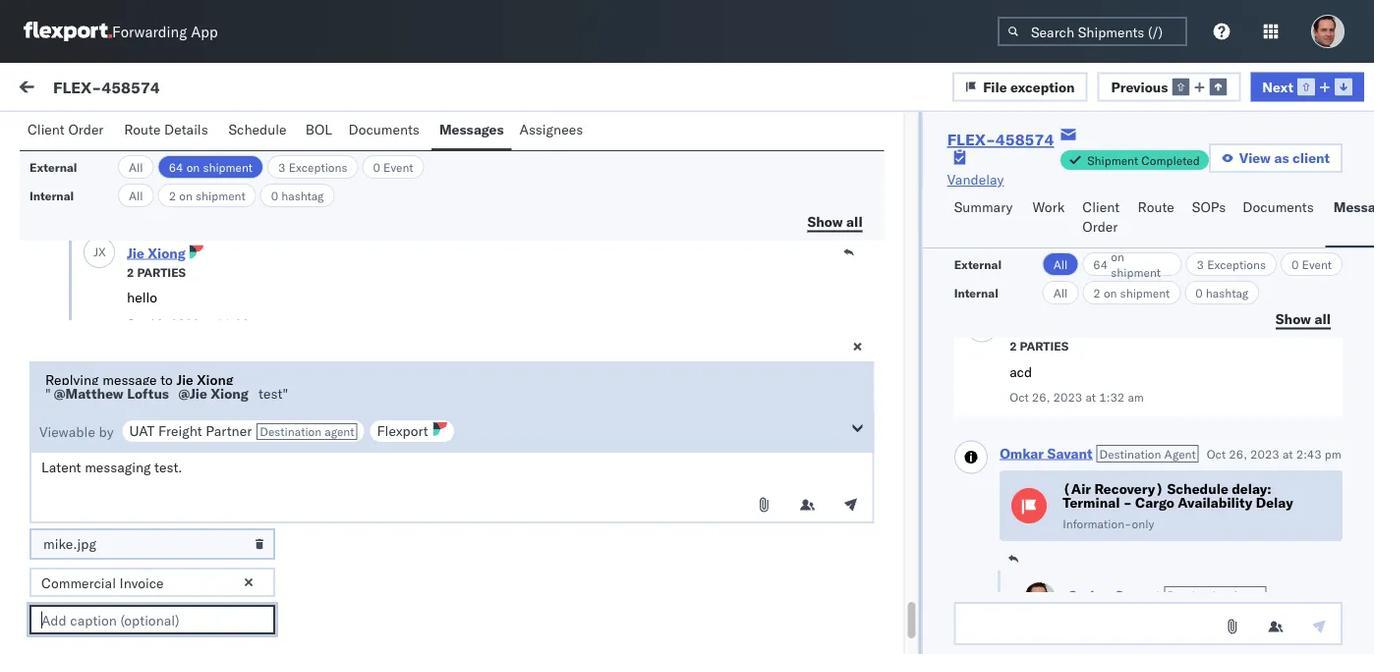 Task type: vqa. For each thing, say whether or not it's contained in the screenshot.
topmost 2 PARTIES
yes



Task type: describe. For each thing, give the bounding box(es) containing it.
1854269
[[1101, 237, 1161, 255]]

show all button for all button on top of i am filing a commendation
[[796, 207, 875, 237]]

work inside "button"
[[1033, 199, 1065, 216]]

26, inside 2 parties acd oct 26, 2023 at 1:32 am
[[1032, 390, 1050, 405]]

bol
[[306, 121, 332, 138]]

internal inside button
[[132, 125, 180, 142]]

view
[[1240, 149, 1271, 167]]

oct 26, 2023, 4:00 pm pdt
[[466, 237, 642, 255]]

3:30
[[559, 346, 589, 363]]

x for hello
[[98, 245, 106, 260]]

jie right (1) at left
[[127, 125, 144, 143]]

uat
[[129, 423, 155, 440]]

1 vertical spatial documents button
[[1235, 190, 1326, 248]]

2023 inside @matthew loftus @jie xiong test oct 24, 2023 at 2:32 pm
[[170, 197, 200, 212]]

2 on shipment for all button on top of i am filing a commendation
[[169, 188, 245, 203]]

26, left 3:30
[[492, 346, 513, 363]]

deal
[[150, 610, 176, 627]]

0 vertical spatial order
[[68, 121, 104, 138]]

external (1) button
[[24, 116, 124, 154]]

x for @jie
[[98, 364, 106, 379]]

(air
[[1063, 481, 1091, 498]]

flex- down the information-
[[1060, 572, 1101, 589]]

flex- up vandelay
[[948, 130, 996, 149]]

2 parties button for oct
[[127, 263, 186, 280]]

flex- down the related
[[1060, 237, 1101, 255]]

details
[[164, 121, 208, 138]]

1:32
[[1099, 390, 1125, 405]]

by
[[99, 424, 114, 441]]

pdt for oct 26, 2023, 3:30 pm pdt
[[617, 346, 642, 363]]

internal (0)
[[132, 125, 209, 142]]

recovery)
[[1094, 481, 1164, 498]]

1 horizontal spatial pm
[[1325, 447, 1342, 462]]

delay:
[[1232, 481, 1272, 498]]

@jie for @jie xiong
[[179, 385, 207, 403]]

route details button
[[116, 112, 221, 150]]

work inside button
[[191, 81, 223, 98]]

message for message list
[[228, 125, 286, 142]]

previous button
[[1098, 72, 1241, 102]]

1 vertical spatial show all
[[1276, 310, 1331, 327]]

destination inside uat freight partner destination agent
[[260, 425, 322, 440]]

flex- 1854269
[[1060, 237, 1161, 255]]

4:00
[[559, 237, 589, 255]]

great
[[114, 610, 146, 627]]

schedule inside the (air recovery) schedule delay: terminal - cargo availability delay information-only
[[1167, 481, 1228, 498]]

(air recovery) schedule delay: terminal - cargo availability delay information-only
[[1063, 481, 1293, 531]]

2 parties button for xiong
[[127, 382, 186, 399]]

1 vertical spatial flex-458574
[[948, 130, 1054, 149]]

external (1)
[[31, 125, 112, 142]]

2 horizontal spatial destination
[[1167, 588, 1229, 603]]

on for all button on top of i am filing a commendation
[[179, 188, 193, 203]]

1 horizontal spatial 458574
[[996, 130, 1054, 149]]

warehouse
[[136, 570, 209, 588]]

3 omkar savant from the top
[[95, 536, 183, 554]]

jie right "filing"
[[127, 244, 144, 262]]

oct inside @matthew loftus @jie xiong test oct 24, 2023 at 2:32 pm
[[127, 197, 146, 212]]

floats
[[121, 364, 157, 381]]

0 vertical spatial 458574
[[101, 77, 160, 97]]

view as client button
[[1209, 144, 1343, 173]]

- for oct 26, 2023, 4:00 pm pdt
[[763, 237, 772, 255]]

message
[[103, 372, 157, 389]]

all for all button below flex- 1854269
[[1315, 310, 1331, 327]]

2023 up delay:
[[1250, 447, 1280, 462]]

1 vertical spatial omkar savant destination agent
[[1067, 587, 1264, 604]]

0 vertical spatial flex-458574
[[53, 77, 160, 97]]

am right i
[[67, 256, 86, 273]]

1 horizontal spatial show
[[1276, 310, 1312, 327]]

2 vertical spatial a
[[127, 629, 134, 647]]

all for all button on top of i am filing a commendation
[[847, 213, 863, 230]]

2 right 24,
[[169, 188, 176, 203]]

create
[[84, 629, 123, 647]]

will
[[59, 629, 80, 647]]

pm for 3:30
[[592, 346, 613, 363]]

1 horizontal spatial client order button
[[1075, 190, 1130, 248]]

hello oct 26, 2023 at 11:26 am
[[127, 289, 269, 331]]

2:43
[[1296, 447, 1322, 462]]

" @matthew loftus
[[45, 385, 169, 403]]

messages
[[439, 121, 504, 138]]

2 parties for @jie
[[127, 384, 186, 399]]

as
[[1275, 149, 1290, 167]]

omkar savant for am
[[95, 222, 183, 239]]

0 horizontal spatial hashtag
[[281, 188, 324, 203]]

client order for left client order button
[[28, 121, 104, 138]]

shipment completed
[[1088, 153, 1200, 168]]

schedule button
[[221, 112, 298, 150]]

item/shipment
[[1134, 171, 1214, 185]]

1 vertical spatial omkar savant button
[[1067, 587, 1160, 604]]

exceptions for all button under work "button"
[[1208, 257, 1266, 272]]

mike.jpg
[[43, 536, 96, 553]]

import work
[[146, 81, 223, 98]]

@jie xiong button for test
[[246, 170, 316, 187]]

omkar for flex- 2271801
[[95, 428, 137, 445]]

2 down floats
[[127, 384, 134, 399]]

commendation
[[135, 256, 228, 273]]

partner
[[206, 423, 252, 440]]

26, up delay:
[[1229, 447, 1247, 462]]

at inside 2 parties acd oct 26, 2023 at 1:32 am
[[1085, 390, 1096, 405]]

0 vertical spatial agent
[[1164, 447, 1196, 462]]

0 vertical spatial show all
[[808, 213, 863, 230]]

completed
[[1142, 153, 1200, 168]]

flexport
[[377, 423, 428, 440]]

0 vertical spatial omkar savant destination agent
[[1000, 445, 1196, 462]]

information-
[[1063, 517, 1132, 531]]

lucrative
[[138, 629, 191, 647]]

agent
[[325, 425, 354, 440]]

flex- right my
[[53, 77, 101, 97]]

exception: unknown
[[62, 462, 197, 479]]

oct left "2:46"
[[466, 454, 488, 471]]

message list
[[228, 125, 314, 142]]

this
[[59, 610, 85, 627]]

2:46
[[559, 454, 589, 471]]

26, left the 4:00
[[492, 237, 513, 255]]

oct inside hello oct 26, 2023 at 11:26 am
[[127, 316, 146, 331]]

oct left the 4:00
[[466, 237, 488, 255]]

1 horizontal spatial event
[[1302, 257, 1332, 272]]

parties for oct
[[137, 265, 186, 280]]

internal for all button under work "button"
[[954, 286, 999, 300]]

terminal
[[1063, 495, 1120, 512]]

messages button
[[432, 112, 512, 150]]

all button down work "button"
[[1043, 253, 1079, 276]]

client
[[1293, 149, 1330, 167]]

sops button
[[1185, 190, 1235, 248]]

26, left "2:46"
[[492, 454, 513, 471]]

loftus inside @matthew loftus @jie xiong test oct 24, 2023 at 2:32 pm
[[200, 170, 242, 187]]

2 right "filing"
[[127, 265, 134, 280]]

i am filing a commendation
[[59, 256, 228, 273]]

contract
[[264, 610, 316, 627]]

internal for all button on top of 24,
[[29, 188, 74, 203]]

2 parties for @matthew
[[127, 146, 186, 161]]

all button up 24,
[[118, 155, 154, 179]]

0 horizontal spatial loftus
[[127, 385, 169, 403]]

summary
[[954, 199, 1013, 216]]

client for the right client order button
[[1083, 199, 1120, 216]]

on for all button under work "button"
[[1111, 249, 1125, 264]]

0 vertical spatial documents
[[349, 121, 420, 138]]

route button
[[1130, 190, 1185, 248]]

vandelay link
[[948, 170, 1004, 190]]

delay inside the (air recovery) schedule delay: terminal - cargo availability delay information-only
[[1256, 495, 1293, 512]]

Commercial Invoice text field
[[29, 568, 275, 598]]

forwarding app
[[112, 22, 218, 41]]

1 horizontal spatial hashtag
[[1206, 286, 1249, 300]]

2271801
[[1101, 454, 1161, 471]]

freight
[[158, 423, 202, 440]]

oct 26, 2023, 3:30 pm pdt
[[466, 346, 642, 363]]

0 vertical spatial a
[[124, 256, 131, 273]]

all button up i am filing a commendation
[[118, 184, 154, 207]]

forwarding app link
[[24, 22, 218, 41]]

@jie xiong
[[179, 385, 249, 403]]

filing
[[89, 256, 120, 273]]

@matthew inside @matthew loftus @jie xiong test oct 24, 2023 at 2:32 pm
[[127, 170, 197, 187]]

Add caption (optional) text field
[[29, 606, 275, 635]]

1 horizontal spatial 0 event
[[1292, 257, 1332, 272]]

cargo
[[1135, 495, 1174, 512]]

i
[[59, 256, 63, 273]]

route for route
[[1138, 199, 1175, 216]]

- for oct 26, 2023, 3:30 pm pdt
[[763, 346, 772, 363]]

next button
[[1251, 72, 1365, 102]]

parties for loftus
[[137, 146, 186, 161]]

flexport button
[[369, 420, 455, 443]]

3 resize handle column header from the left
[[1028, 164, 1051, 655]]

route details
[[124, 121, 208, 138]]

(1)
[[87, 125, 112, 142]]

am inside 2 parties acd oct 26, 2023 at 1:32 am
[[1128, 390, 1144, 405]]

1 vertical spatial destination
[[1099, 447, 1161, 462]]

forwarding
[[112, 22, 187, 41]]

26, inside @jie xiong oct 26, 2023 at 11:26 am
[[149, 435, 167, 450]]

1 vertical spatial a
[[103, 610, 111, 627]]

on for all button on top of 24,
[[186, 160, 200, 175]]

1 vertical spatial @matthew
[[54, 385, 124, 403]]

app
[[191, 22, 218, 41]]

0 hashtag for all button on top of i am filing a commendation
[[271, 188, 324, 203]]

and
[[180, 610, 203, 627]]

all for all button below flex- 1854269
[[1054, 286, 1068, 300]]

j for @matthew
[[94, 126, 98, 141]]

2 parties for hello
[[127, 265, 186, 280]]

external for all button under work "button"
[[954, 257, 1002, 272]]

parties inside 2 parties acd oct 26, 2023 at 1:32 am
[[1020, 339, 1069, 354]]

2 down flex- 1854269
[[1094, 286, 1101, 300]]

waka
[[227, 364, 262, 381]]

24,
[[149, 197, 167, 212]]

0 vertical spatial omkar savant button
[[1000, 445, 1092, 462]]

availability
[[1178, 495, 1253, 512]]

bol button
[[298, 112, 341, 150]]

exceptions for all button on top of 24,
[[289, 160, 348, 175]]

at left 2:43
[[1283, 447, 1293, 462]]

messa
[[1334, 199, 1375, 216]]

2023 inside 2 parties acd oct 26, 2023 at 1:32 am
[[1053, 390, 1082, 405]]

flex- up (air
[[1060, 454, 1101, 471]]

2 horizontal spatial 458574
[[1101, 572, 1152, 589]]

flex-458574 link
[[948, 130, 1054, 149]]

jie xiong button for @jie
[[127, 363, 186, 381]]

- for oct 26, 2023, 2:46 pm pdt
[[763, 454, 772, 471]]

26, inside hello oct 26, 2023 at 11:26 am
[[149, 316, 167, 331]]

savant for flex- 2271801
[[140, 428, 183, 445]]

message list button
[[221, 116, 322, 154]]

hello
[[127, 289, 157, 306]]



Task type: locate. For each thing, give the bounding box(es) containing it.
0 vertical spatial loftus
[[200, 170, 242, 187]]

3 jie xiong from the top
[[127, 363, 186, 381]]

2 parties acd oct 26, 2023 at 1:32 am
[[1009, 339, 1144, 405]]

2 vertical spatial jie xiong button
[[127, 363, 186, 381]]

3 2 parties from the top
[[127, 384, 186, 399]]

1 horizontal spatial 2 on shipment
[[1094, 286, 1170, 300]]

omkar savant destination agent up (air
[[1000, 445, 1196, 462]]

1 pm from the top
[[592, 237, 613, 255]]

2 vertical spatial destination
[[1167, 588, 1229, 603]]

savant down only
[[1115, 587, 1160, 604]]

0 horizontal spatial show
[[808, 213, 843, 230]]

jie xiong button for hello
[[127, 244, 186, 262]]

3 pdt from the top
[[617, 454, 642, 471]]

pm for 2:46
[[592, 454, 613, 471]]

None text field
[[954, 603, 1343, 646]]

view as client
[[1240, 149, 1330, 167]]

work for my
[[56, 76, 107, 103]]

2 parties down internal (0)
[[127, 146, 186, 161]]

0 horizontal spatial work
[[56, 76, 107, 103]]

64 on shipment down "route" button
[[1094, 249, 1161, 280]]

- inside the (air recovery) schedule delay: terminal - cargo availability delay information-only
[[1123, 495, 1132, 512]]

0 horizontal spatial client order
[[28, 121, 104, 138]]

omkar up "filing"
[[95, 222, 137, 239]]

internal
[[132, 125, 180, 142], [29, 188, 74, 203], [954, 286, 999, 300]]

exceptions down sops button at the right of page
[[1208, 257, 1266, 272]]

pm inside @matthew loftus @jie xiong test oct 24, 2023 at 2:32 pm
[[245, 197, 262, 212]]

x up " @matthew loftus
[[98, 364, 106, 379]]

show all button
[[796, 207, 875, 237], [1264, 305, 1343, 334]]

whatever floats your boat! waka waka!
[[59, 364, 304, 381]]

0
[[373, 160, 380, 175], [271, 188, 278, 203], [1292, 257, 1299, 272], [1196, 286, 1203, 300]]

is
[[89, 610, 100, 627]]

related
[[1061, 171, 1102, 185]]

exception: for exception: unknown
[[62, 462, 132, 479]]

oct left 3:30
[[466, 346, 488, 363]]

1 vertical spatial client order
[[1083, 199, 1120, 235]]

work
[[191, 81, 223, 98], [1033, 199, 1065, 216]]

am inside @jie xiong oct 26, 2023 at 11:26 am
[[252, 435, 269, 450]]

parties
[[137, 146, 186, 161], [137, 265, 186, 280], [1020, 339, 1069, 354], [137, 384, 186, 399]]

agent down availability
[[1232, 588, 1264, 603]]

@matthew loftus @jie xiong test oct 24, 2023 at 2:32 pm
[[127, 170, 347, 212]]

1 vertical spatial client
[[1083, 199, 1120, 216]]

internal (0) button
[[124, 116, 221, 154]]

@matthew
[[127, 170, 197, 187], [54, 385, 124, 403]]

3 for all button under work "button"
[[1197, 257, 1205, 272]]

omkar savant destination agent
[[1000, 445, 1196, 462], [1067, 587, 1264, 604]]

1 vertical spatial delay
[[257, 570, 294, 588]]

at
[[203, 197, 213, 212], [203, 316, 213, 331], [1085, 390, 1096, 405], [203, 435, 213, 450], [1283, 447, 1293, 462]]

-
[[763, 237, 772, 255], [763, 346, 772, 363], [763, 454, 772, 471], [1123, 495, 1132, 512]]

j x for @jie
[[94, 364, 106, 379]]

j
[[94, 126, 98, 141], [94, 245, 98, 260], [94, 364, 98, 379]]

2 jie xiong button from the top
[[127, 244, 186, 262]]

oct
[[127, 197, 146, 212], [466, 237, 488, 255], [127, 316, 146, 331], [466, 346, 488, 363], [1009, 390, 1029, 405], [127, 435, 146, 450], [1207, 447, 1226, 462], [466, 454, 488, 471]]

1 horizontal spatial delay
[[1256, 495, 1293, 512]]

2 2023, from the top
[[517, 346, 555, 363]]

jie xiong for @jie
[[127, 363, 186, 381]]

jie
[[127, 125, 144, 143], [127, 244, 144, 262], [127, 363, 144, 381], [176, 372, 193, 389]]

schedule left list
[[229, 121, 287, 138]]

0 vertical spatial 11:26
[[216, 316, 249, 331]]

jie left to
[[127, 363, 144, 381]]

client order up flex- 1854269
[[1083, 199, 1120, 235]]

2 exception: from the top
[[62, 570, 132, 588]]

1 horizontal spatial client
[[1083, 199, 1120, 216]]

2 11:26 from the top
[[216, 435, 249, 450]]

schedule inside "button"
[[229, 121, 287, 138]]

pm for 4:00
[[592, 237, 613, 255]]

0 horizontal spatial 458574
[[101, 77, 160, 97]]

458574 down file exception
[[996, 130, 1054, 149]]

am inside hello oct 26, 2023 at 11:26 am
[[252, 316, 269, 331]]

1 horizontal spatial client order
[[1083, 199, 1120, 235]]

test
[[323, 170, 347, 187]]

1 exception: from the top
[[62, 462, 132, 479]]

0 vertical spatial documents button
[[341, 112, 432, 150]]

list
[[289, 125, 314, 142]]

3 x from the top
[[98, 364, 106, 379]]

route inside button
[[1138, 199, 1175, 216]]

on for all button below flex- 1854269
[[1104, 286, 1117, 300]]

3 2023, from the top
[[517, 454, 555, 471]]

pdt for oct 26, 2023, 4:00 pm pdt
[[617, 237, 642, 255]]

oct down hello
[[127, 316, 146, 331]]

jie xiong button
[[127, 125, 186, 143], [127, 244, 186, 262], [127, 363, 186, 381]]

0 hashtag down test
[[271, 188, 324, 203]]

client order for the right client order button
[[1083, 199, 1120, 235]]

0 vertical spatial event
[[384, 160, 413, 175]]

3 exceptions for all button on top of 24,
[[278, 160, 348, 175]]

1 jie xiong button from the top
[[127, 125, 186, 143]]

oct down acd
[[1009, 390, 1029, 405]]

a right "filing"
[[124, 256, 131, 273]]

3
[[278, 160, 286, 175], [1197, 257, 1205, 272]]

0 horizontal spatial 64
[[169, 160, 183, 175]]

1 vertical spatial external
[[29, 160, 77, 175]]

message inside button
[[228, 125, 286, 142]]

3 exceptions down sops button at the right of page
[[1197, 257, 1266, 272]]

j for @jie
[[94, 364, 98, 379]]

0 vertical spatial jie xiong button
[[127, 125, 186, 143]]

3 j x from the top
[[94, 364, 106, 379]]

1 horizontal spatial show all
[[1276, 310, 1331, 327]]

2 pdt from the top
[[617, 346, 642, 363]]

0 horizontal spatial flex-458574
[[53, 77, 160, 97]]

omkar savant up commercial invoice text field
[[95, 536, 183, 554]]

458574 down only
[[1101, 572, 1152, 589]]

order down my work
[[68, 121, 104, 138]]

2 j from the top
[[94, 245, 98, 260]]

your
[[160, 364, 187, 381]]

at inside @jie xiong oct 26, 2023 at 11:26 am
[[203, 435, 213, 450]]

j x up " @matthew loftus
[[94, 364, 106, 379]]

j for hello
[[94, 245, 98, 260]]

0 vertical spatial route
[[124, 121, 161, 138]]

1 horizontal spatial documents
[[1243, 199, 1314, 216]]

parties for xiong
[[137, 384, 186, 399]]

omkar savant down 24,
[[95, 222, 183, 239]]

0 horizontal spatial documents button
[[341, 112, 432, 150]]

show all button for all button below flex- 1854269
[[1264, 305, 1343, 334]]

1 horizontal spatial flex-458574
[[948, 130, 1054, 149]]

1 omkar savant from the top
[[95, 222, 183, 239]]

4 resize handle column header from the left
[[1324, 164, 1348, 655]]

x right i
[[98, 245, 106, 260]]

shipment
[[203, 160, 253, 175], [196, 188, 245, 203], [1111, 265, 1161, 280], [1121, 286, 1170, 300]]

oct inside @jie xiong oct 26, 2023 at 11:26 am
[[127, 435, 146, 450]]

client order down my work
[[28, 121, 104, 138]]

route right (1) at left
[[124, 121, 161, 138]]

work for related
[[1105, 171, 1131, 185]]

route inside button
[[124, 121, 161, 138]]

0 horizontal spatial internal
[[29, 188, 74, 203]]

flex- 2271801
[[1060, 454, 1161, 471]]

@jie
[[246, 170, 274, 187], [179, 385, 207, 403], [127, 408, 156, 425]]

omkar savant button up (air
[[1000, 445, 1092, 462]]

11:26 up waka
[[216, 316, 249, 331]]

11:26 down @jie xiong
[[216, 435, 249, 450]]

0 horizontal spatial destination
[[260, 425, 322, 440]]

@jie inside @jie xiong oct 26, 2023 at 11:26 am
[[127, 408, 156, 425]]

1 vertical spatial internal
[[29, 188, 74, 203]]

j x for @matthew
[[94, 126, 106, 141]]

2023, left the 4:00
[[517, 237, 555, 255]]

1 horizontal spatial show all button
[[1264, 305, 1343, 334]]

2 parties button down internal (0)
[[127, 144, 186, 161]]

2 pm from the top
[[592, 346, 613, 363]]

0 horizontal spatial exceptions
[[289, 160, 348, 175]]

pdt for oct 26, 2023, 2:46 pm pdt
[[617, 454, 642, 471]]

0 horizontal spatial order
[[68, 121, 104, 138]]

assignees button
[[512, 112, 595, 150]]

1 vertical spatial @jie xiong button
[[127, 408, 197, 425]]

1 horizontal spatial loftus
[[200, 170, 242, 187]]

1 jie xiong from the top
[[127, 125, 186, 143]]

3 exceptions for all button under work "button"
[[1197, 257, 1266, 272]]

2023 down @matthew loftus button
[[170, 197, 200, 212]]

with
[[207, 610, 234, 627]]

1 vertical spatial 2023,
[[517, 346, 555, 363]]

64 on shipment for all button under work "button"
[[1094, 249, 1161, 280]]

jie right to
[[176, 372, 193, 389]]

to
[[160, 372, 173, 389]]

route for route details
[[124, 121, 161, 138]]

hashtag down sops button at the right of page
[[1206, 286, 1249, 300]]

2023 inside @jie xiong oct 26, 2023 at 11:26 am
[[170, 435, 200, 450]]

omkar savant for unknown
[[95, 428, 183, 445]]

3 pm from the top
[[592, 454, 613, 471]]

2 vertical spatial 458574
[[1101, 572, 1152, 589]]

@jie xiong button down to
[[127, 408, 197, 425]]

j x down my work
[[94, 126, 106, 141]]

2 parties up hello
[[127, 265, 186, 280]]

0 vertical spatial internal
[[132, 125, 180, 142]]

11:26 inside @jie xiong oct 26, 2023 at 11:26 am
[[216, 435, 249, 450]]

previous
[[1112, 78, 1168, 95]]

parties down your
[[137, 384, 186, 399]]

2 vertical spatial j
[[94, 364, 98, 379]]

1 vertical spatial 11:26
[[216, 435, 249, 450]]

route down item/shipment
[[1138, 199, 1175, 216]]

2 x from the top
[[98, 245, 106, 260]]

omkar savant button
[[1000, 445, 1092, 462], [1067, 587, 1160, 604]]

x down my work
[[98, 126, 106, 141]]

2 j x from the top
[[94, 245, 106, 260]]

0 vertical spatial client
[[28, 121, 65, 138]]

3 j from the top
[[94, 364, 98, 379]]

oct up availability
[[1207, 447, 1226, 462]]

assignees
[[520, 121, 583, 138]]

@matthew down whatever
[[54, 385, 124, 403]]

omkar down acd
[[1000, 445, 1044, 462]]

@jie down the message list button
[[246, 170, 274, 187]]

work up external (1) in the left top of the page
[[56, 76, 107, 103]]

j up " @matthew loftus
[[94, 364, 98, 379]]

@jie for @jie xiong oct 26, 2023 at 11:26 am
[[127, 408, 156, 425]]

2023, for 4:00
[[517, 237, 555, 255]]

0 horizontal spatial 0 event
[[373, 160, 413, 175]]

3 down the message list button
[[278, 160, 286, 175]]

all for all button on top of i am filing a commendation
[[129, 188, 143, 203]]

am right 1:32
[[1128, 390, 1144, 405]]

@jie inside @matthew loftus @jie xiong test oct 24, 2023 at 2:32 pm
[[246, 170, 274, 187]]

0 vertical spatial 0 event
[[373, 160, 413, 175]]

1 horizontal spatial all
[[1315, 310, 1331, 327]]

0 hashtag down sops button at the right of page
[[1196, 286, 1249, 300]]

1 horizontal spatial agent
[[1232, 588, 1264, 603]]

2 inside 2 parties acd oct 26, 2023 at 1:32 am
[[1009, 339, 1017, 354]]

documents down view as client button on the top of the page
[[1243, 199, 1314, 216]]

j x right i
[[94, 245, 106, 260]]

savant up unknown
[[140, 428, 183, 445]]

2 vertical spatial 2 parties
[[127, 384, 186, 399]]

0 vertical spatial message
[[228, 125, 286, 142]]

0 vertical spatial j x
[[94, 126, 106, 141]]

test"
[[259, 385, 288, 403]]

64 for all button under work "button"
[[1094, 257, 1108, 272]]

2 2 parties from the top
[[127, 265, 186, 280]]

parties down internal (0)
[[137, 146, 186, 161]]

show all
[[808, 213, 863, 230], [1276, 310, 1331, 327]]

exception: for exception: warehouse devan delay
[[62, 570, 132, 588]]

omkar for flex- 1854269
[[95, 222, 137, 239]]

3 exceptions down list
[[278, 160, 348, 175]]

event
[[384, 160, 413, 175], [1302, 257, 1332, 272]]

2023 up unknown
[[170, 435, 200, 450]]

2 on shipment for all button below flex- 1854269
[[1094, 286, 1170, 300]]

0 vertical spatial pm
[[592, 237, 613, 255]]

0 horizontal spatial 0 hashtag
[[271, 188, 324, 203]]

2 parties button up hello
[[127, 263, 186, 280]]

omkar up commercial invoice text field
[[95, 536, 137, 554]]

0 vertical spatial x
[[98, 126, 106, 141]]

1 2 parties from the top
[[127, 146, 186, 161]]

2 vertical spatial jie xiong
[[127, 363, 186, 381]]

26, down acd
[[1032, 390, 1050, 405]]

0 horizontal spatial work
[[191, 81, 223, 98]]

message for message
[[61, 171, 108, 185]]

0 vertical spatial exceptions
[[289, 160, 348, 175]]

all down route details
[[129, 160, 143, 175]]

@matthew loftus button
[[127, 170, 242, 187]]

jie xiong
[[127, 125, 186, 143], [127, 244, 186, 262], [127, 363, 186, 381]]

on
[[186, 160, 200, 175], [179, 188, 193, 203], [1111, 249, 1125, 264], [1104, 286, 1117, 300]]

0 horizontal spatial agent
[[1164, 447, 1196, 462]]

oct up exception: unknown
[[127, 435, 146, 450]]

my work
[[20, 76, 107, 103]]

2023 left 1:32
[[1053, 390, 1082, 405]]

64 on shipment
[[169, 160, 253, 175], [1094, 249, 1161, 280]]

0 vertical spatial 3 exceptions
[[278, 160, 348, 175]]

pdt
[[617, 237, 642, 255], [617, 346, 642, 363], [617, 454, 642, 471]]

1 vertical spatial all
[[1315, 310, 1331, 327]]

work
[[56, 76, 107, 103], [1105, 171, 1131, 185]]

0 horizontal spatial client order button
[[20, 112, 116, 150]]

64 inside 64 on shipment
[[1094, 257, 1108, 272]]

unknown
[[136, 462, 197, 479]]

3 jie xiong button from the top
[[127, 363, 186, 381]]

oct 26, 2023, 2:46 pm pdt
[[466, 454, 642, 471]]

1 j x from the top
[[94, 126, 106, 141]]

client order button
[[20, 112, 116, 150], [1075, 190, 1130, 248]]

all for all button under work "button"
[[1054, 257, 1068, 272]]

j down my work
[[94, 126, 98, 141]]

0 horizontal spatial @jie xiong button
[[127, 408, 197, 425]]

0 horizontal spatial show all
[[808, 213, 863, 230]]

1 vertical spatial route
[[1138, 199, 1175, 216]]

j x for hello
[[94, 245, 106, 260]]

0 vertical spatial j
[[94, 126, 98, 141]]

external for all button on top of 24,
[[29, 160, 77, 175]]

client for left client order button
[[28, 121, 65, 138]]

1 vertical spatial schedule
[[1167, 481, 1228, 498]]

458574
[[101, 77, 160, 97], [996, 130, 1054, 149], [1101, 572, 1152, 589]]

2 vertical spatial 2023,
[[517, 454, 555, 471]]

j right i
[[94, 245, 98, 260]]

waka!
[[265, 364, 304, 381]]

delay down oct 26, 2023 at 2:43 pm
[[1256, 495, 1293, 512]]

oct inside 2 parties acd oct 26, 2023 at 1:32 am
[[1009, 390, 1029, 405]]

whatever
[[59, 364, 118, 381]]

savant up (air
[[1047, 445, 1092, 462]]

1 x from the top
[[98, 126, 106, 141]]

hashtag down test
[[281, 188, 324, 203]]

agent right 2271801
[[1164, 447, 1196, 462]]

savant up "warehouse"
[[140, 536, 183, 554]]

1 vertical spatial 64
[[1094, 257, 1108, 272]]

at left 1:32
[[1085, 390, 1096, 405]]

Latent messaging test. text field
[[29, 451, 875, 524]]

omkar for flex- 458574
[[95, 536, 137, 554]]

0 horizontal spatial show all button
[[796, 207, 875, 237]]

savant
[[140, 222, 183, 239], [140, 428, 183, 445], [1047, 445, 1092, 462], [140, 536, 183, 554], [1115, 587, 1160, 604]]

import work button
[[138, 63, 231, 116]]

flexport. image
[[24, 22, 112, 41]]

0 event right test
[[373, 160, 413, 175]]

2 parties button up acd
[[1009, 337, 1069, 354]]

(0)
[[184, 125, 209, 142]]

flex- up 1:32
[[1060, 346, 1101, 363]]

64 on shipment for all button on top of 24,
[[169, 160, 253, 175]]

all left 24,
[[129, 188, 143, 203]]

on down (0)
[[186, 160, 200, 175]]

2023 inside hello oct 26, 2023 at 11:26 am
[[170, 316, 200, 331]]

2023
[[170, 197, 200, 212], [170, 316, 200, 331], [1053, 390, 1082, 405], [170, 435, 200, 450], [1250, 447, 1280, 462]]

external inside button
[[31, 125, 83, 142]]

savant for flex- 1854269
[[140, 222, 183, 239]]

1 vertical spatial jie xiong
[[127, 244, 186, 262]]

0 hashtag for all button below flex- 1854269
[[1196, 286, 1249, 300]]

devan
[[213, 570, 254, 588]]

1 vertical spatial omkar savant
[[95, 428, 183, 445]]

client order button down my work
[[20, 112, 116, 150]]

oct 26, 2023 at 2:43 pm
[[1207, 447, 1342, 462]]

0 vertical spatial show
[[808, 213, 843, 230]]

2 vertical spatial omkar savant
[[95, 536, 183, 554]]

related work item/shipment
[[1061, 171, 1214, 185]]

0 horizontal spatial message
[[61, 171, 108, 185]]

0 horizontal spatial documents
[[349, 121, 420, 138]]

2 jie xiong from the top
[[127, 244, 186, 262]]

order up flex- 1854269
[[1083, 218, 1118, 235]]

at inside hello oct 26, 2023 at 11:26 am
[[203, 316, 213, 331]]

jie xiong for hello
[[127, 244, 186, 262]]

2 on shipment
[[169, 188, 245, 203], [1094, 286, 1170, 300]]

pdt right the 4:00
[[617, 237, 642, 255]]

messa button
[[1326, 190, 1375, 248]]

1 horizontal spatial @matthew
[[127, 170, 197, 187]]

replying message to jie xiong
[[45, 372, 234, 389]]

1 vertical spatial documents
[[1243, 199, 1314, 216]]

at right freight
[[203, 435, 213, 450]]

on inside 64 on shipment
[[1111, 249, 1125, 264]]

2 vertical spatial pm
[[592, 454, 613, 471]]

flex- 458574
[[1060, 572, 1152, 589]]

destination
[[260, 425, 322, 440], [1099, 447, 1161, 462], [1167, 588, 1229, 603]]

xiong inside @matthew loftus @jie xiong test oct 24, 2023 at 2:32 pm
[[278, 170, 316, 187]]

@jie xiong button for oct 26, 2023 at 11:26 am
[[127, 408, 197, 425]]

0 vertical spatial 2023,
[[517, 237, 555, 255]]

11:26 inside hello oct 26, 2023 at 11:26 am
[[216, 316, 249, 331]]

external down external (1) button
[[29, 160, 77, 175]]

1 horizontal spatial 3
[[1197, 257, 1205, 272]]

a down great
[[127, 629, 134, 647]]

1 horizontal spatial documents button
[[1235, 190, 1326, 248]]

2 down route details
[[127, 146, 134, 161]]

0 horizontal spatial event
[[384, 160, 413, 175]]

viewable
[[39, 424, 95, 441]]

at inside @matthew loftus @jie xiong test oct 24, 2023 at 2:32 pm
[[203, 197, 213, 212]]

0 horizontal spatial pm
[[245, 197, 262, 212]]

3 for all button on top of 24,
[[278, 160, 286, 175]]

Search Shipments (/) text field
[[998, 17, 1188, 46]]

message down external (1) button
[[61, 171, 108, 185]]

1 pdt from the top
[[617, 237, 642, 255]]

1 j from the top
[[94, 126, 98, 141]]

only
[[1132, 517, 1154, 531]]

xiong inside @jie xiong oct 26, 2023 at 11:26 am
[[159, 408, 197, 425]]

0 vertical spatial 0 hashtag
[[271, 188, 324, 203]]

0 horizontal spatial @jie
[[127, 408, 156, 425]]

1 11:26 from the top
[[216, 316, 249, 331]]

0 vertical spatial 2 parties
[[127, 146, 186, 161]]

omkar down the information-
[[1067, 587, 1112, 604]]

0 vertical spatial pdt
[[617, 237, 642, 255]]

all button down flex- 1854269
[[1043, 281, 1079, 305]]

2 resize handle column header from the left
[[731, 164, 754, 655]]

savant for flex- 458574
[[140, 536, 183, 554]]

1 resize handle column header from the left
[[434, 164, 457, 655]]

work down the related
[[1033, 199, 1065, 216]]

2 omkar savant from the top
[[95, 428, 183, 445]]

2 parties button for loftus
[[127, 144, 186, 161]]

1 2023, from the top
[[517, 237, 555, 255]]

boat!
[[191, 364, 223, 381]]

event right test
[[384, 160, 413, 175]]

1 vertical spatial j x
[[94, 245, 106, 260]]

1 horizontal spatial 0 hashtag
[[1196, 286, 1249, 300]]

exception: warehouse devan delay
[[62, 570, 294, 588]]

2023, for 3:30
[[517, 346, 555, 363]]

resize handle column header
[[434, 164, 457, 655], [731, 164, 754, 655], [1028, 164, 1051, 655], [1324, 164, 1348, 655]]

1 horizontal spatial 3 exceptions
[[1197, 257, 1266, 272]]

import
[[146, 81, 187, 98]]

destination down test"
[[260, 425, 322, 440]]

a
[[124, 256, 131, 273], [103, 610, 111, 627], [127, 629, 134, 647]]

x for @matthew
[[98, 126, 106, 141]]

acd
[[1009, 363, 1032, 381]]

all
[[129, 160, 143, 175], [129, 188, 143, 203], [1054, 257, 1068, 272], [1054, 286, 1068, 300]]

external left (1) at left
[[31, 125, 83, 142]]

2023, for 2:46
[[517, 454, 555, 471]]

1 vertical spatial 0 hashtag
[[1196, 286, 1249, 300]]

destination up recovery)
[[1099, 447, 1161, 462]]

exception: up is
[[62, 570, 132, 588]]

show
[[808, 213, 843, 230], [1276, 310, 1312, 327]]

1 horizontal spatial order
[[1083, 218, 1118, 235]]

external down summary button
[[954, 257, 1002, 272]]

64 for all button on top of 24,
[[169, 160, 183, 175]]

destination down the (air recovery) schedule delay: terminal - cargo availability delay information-only
[[1167, 588, 1229, 603]]

0 vertical spatial 3
[[278, 160, 286, 175]]

all for all button on top of 24,
[[129, 160, 143, 175]]

0 horizontal spatial route
[[124, 121, 161, 138]]

flex-458574 up vandelay
[[948, 130, 1054, 149]]



